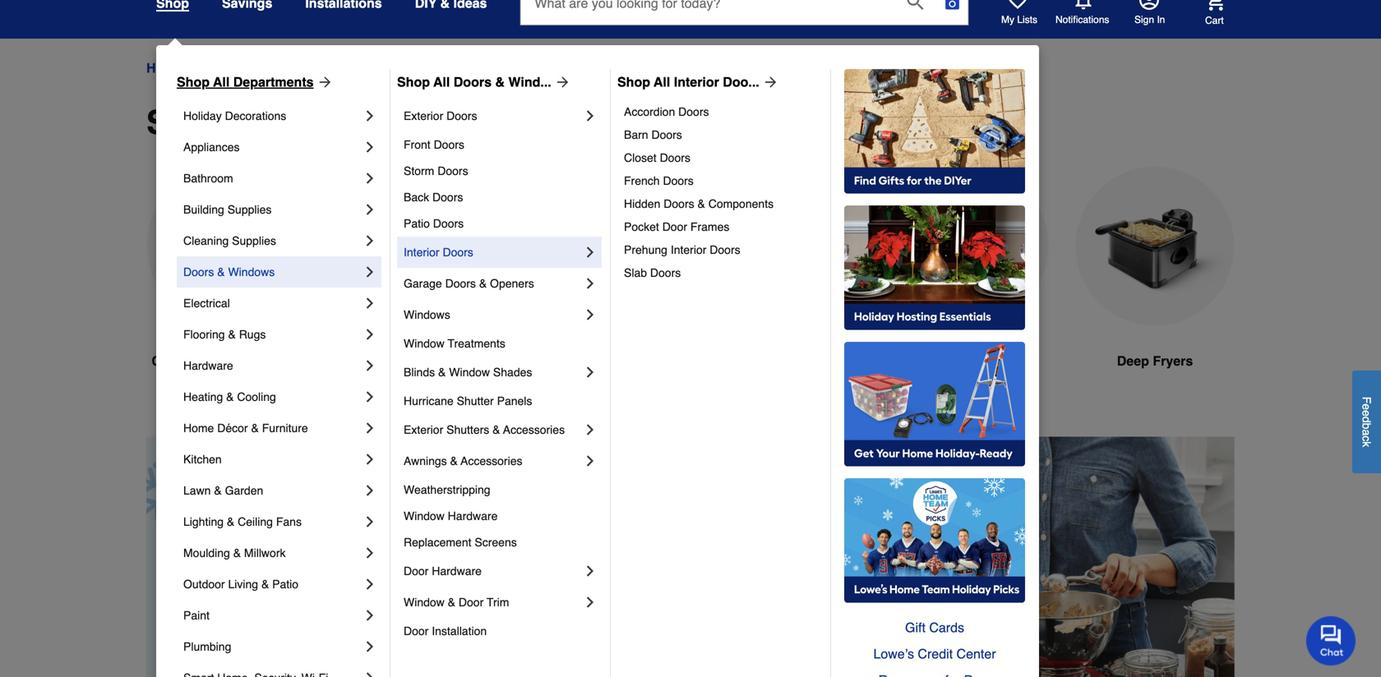 Task type: locate. For each thing, give the bounding box(es) containing it.
2 horizontal spatial shop
[[618, 74, 650, 90]]

patio up paint 'link'
[[272, 578, 299, 591]]

closet doors
[[624, 151, 691, 164]]

shop for shop all doors & wind...
[[397, 74, 430, 90]]

hurricane shutter panels
[[404, 395, 532, 408]]

arrow right image
[[314, 74, 333, 90], [551, 74, 571, 90], [1205, 573, 1221, 589]]

doors down shop all doors & wind...
[[447, 109, 477, 123]]

2 vertical spatial hardware
[[432, 565, 482, 578]]

doors down pocket door frames link
[[710, 243, 741, 257]]

& inside "link"
[[450, 455, 458, 468]]

hardware inside the door hardware link
[[432, 565, 482, 578]]

doors inside front doors link
[[434, 138, 465, 151]]

a silver-colored new air portable ice maker. image
[[332, 167, 492, 326]]

a black and stainless steel countertop microwave. image
[[146, 167, 306, 326]]

shop all doors & wind...
[[397, 74, 551, 90]]

storm doors
[[404, 164, 468, 178]]

doors inside interior doors link
[[443, 246, 473, 259]]

door left installation
[[404, 625, 429, 638]]

interior down patio doors
[[404, 246, 440, 259]]

1 horizontal spatial small
[[282, 60, 315, 76]]

doors for accordion doors
[[678, 105, 709, 118]]

doors up french doors
[[660, 151, 691, 164]]

& down the cleaning supplies
[[217, 266, 225, 279]]

arrow right image for shop all departments
[[314, 74, 333, 90]]

small appliances link
[[282, 58, 382, 78]]

1 vertical spatial small
[[146, 104, 234, 141]]

doors for hidden doors & components
[[664, 197, 694, 210]]

1 shop from the left
[[177, 74, 210, 90]]

doors up pocket door frames
[[664, 197, 694, 210]]

toaster
[[553, 354, 599, 369]]

& left "millwork"
[[233, 547, 241, 560]]

pocket door frames
[[624, 220, 730, 234]]

shop up exterior doors
[[397, 74, 430, 90]]

all up exterior doors
[[433, 74, 450, 90]]

exterior doors
[[404, 109, 477, 123]]

weatherstripping link
[[404, 477, 599, 503]]

window up door installation
[[404, 596, 445, 609]]

doors for closet doors
[[660, 151, 691, 164]]

millwork
[[244, 547, 286, 560]]

shutters
[[447, 423, 489, 437]]

doors down shop all interior doo... link
[[678, 105, 709, 118]]

chevron right image for lawn & garden
[[362, 483, 378, 499]]

2 exterior from the top
[[404, 423, 443, 437]]

supplies up doors & windows link
[[232, 234, 276, 248]]

ceiling
[[238, 516, 273, 529]]

chevron right image for kitchen
[[362, 451, 378, 468]]

outdoor living & patio
[[183, 578, 299, 591]]

0 vertical spatial home
[[146, 60, 183, 76]]

door inside the door hardware link
[[404, 565, 429, 578]]

hardware inside window hardware link
[[448, 510, 498, 523]]

1 horizontal spatial all
[[433, 74, 450, 90]]

appliances right "departments"
[[318, 60, 382, 76]]

departments
[[233, 74, 314, 90]]

doors inside garage doors & openers link
[[445, 277, 476, 290]]

doors up exterior doors link
[[454, 74, 492, 90]]

décor
[[217, 422, 248, 435]]

pocket
[[624, 220, 659, 234]]

chevron right image for appliances
[[362, 139, 378, 155]]

hardware for window hardware
[[448, 510, 498, 523]]

accessories up the weatherstripping link
[[461, 455, 523, 468]]

interior up accordion doors link
[[674, 74, 719, 90]]

chevron right image for flooring & rugs
[[362, 326, 378, 343]]

interior
[[674, 74, 719, 90], [671, 243, 707, 257], [404, 246, 440, 259]]

1 horizontal spatial patio
[[404, 217, 430, 230]]

0 horizontal spatial arrow right image
[[314, 74, 333, 90]]

door up prehung interior doors
[[662, 220, 687, 234]]

trim
[[487, 596, 509, 609]]

deep fryers link
[[1076, 167, 1235, 411]]

doors down prehung interior doors
[[650, 266, 681, 280]]

holiday decorations link
[[183, 100, 362, 132]]

3 all from the left
[[654, 74, 670, 90]]

lowe's credit center
[[874, 647, 996, 662]]

heating & cooling link
[[183, 382, 362, 413]]

doors up garage doors & openers
[[443, 246, 473, 259]]

None search field
[[520, 0, 969, 41]]

cart button
[[1182, 0, 1225, 27]]

advertisement region
[[146, 437, 1235, 678]]

flooring
[[183, 328, 225, 341]]

hardware down replacement screens
[[432, 565, 482, 578]]

1 horizontal spatial windows
[[404, 308, 450, 322]]

0 horizontal spatial shop
[[177, 74, 210, 90]]

lawn
[[183, 484, 211, 497]]

exterior up front
[[404, 109, 443, 123]]

hurricane shutter panels link
[[404, 388, 599, 414]]

lighting
[[183, 516, 224, 529]]

d
[[1360, 417, 1374, 423]]

doors inside closet doors "link"
[[660, 151, 691, 164]]

cart
[[1205, 15, 1224, 26]]

shop up accordion
[[618, 74, 650, 90]]

a gray and stainless steel ninja air fryer. image
[[704, 167, 863, 326]]

& left rugs
[[228, 328, 236, 341]]

window for hardware
[[404, 510, 445, 523]]

patio
[[404, 217, 430, 230], [272, 578, 299, 591]]

chevron right image for bathroom
[[362, 170, 378, 187]]

back doors
[[404, 191, 463, 204]]

heating & cooling
[[183, 391, 276, 404]]

building supplies
[[183, 203, 272, 216]]

small up bathroom
[[146, 104, 234, 141]]

hardware inside hardware link
[[183, 359, 233, 372]]

replacement screens link
[[404, 530, 599, 556]]

all up holiday decorations
[[213, 74, 230, 90]]

doors inside exterior doors link
[[447, 109, 477, 123]]

arrow right image inside shop all departments link
[[314, 74, 333, 90]]

shutter
[[457, 395, 494, 408]]

0 vertical spatial small appliances
[[282, 60, 382, 76]]

0 vertical spatial small
[[282, 60, 315, 76]]

appliances link
[[197, 58, 267, 78], [183, 132, 362, 163]]

awnings & accessories
[[404, 455, 523, 468]]

chat invite button image
[[1307, 616, 1357, 666]]

chevron right image for windows
[[582, 307, 599, 323]]

slab doors
[[624, 266, 681, 280]]

doors down 'storm doors'
[[433, 191, 463, 204]]

0 horizontal spatial patio
[[272, 578, 299, 591]]

paint
[[183, 609, 210, 622]]

2 horizontal spatial all
[[654, 74, 670, 90]]

supplies for cleaning supplies
[[232, 234, 276, 248]]

windows down cleaning supplies link at the top of page
[[228, 266, 275, 279]]

fans
[[276, 516, 302, 529]]

small appliances down "departments"
[[146, 104, 418, 141]]

blenders
[[941, 354, 998, 369]]

1 vertical spatial appliances link
[[183, 132, 362, 163]]

0 vertical spatial patio
[[404, 217, 430, 230]]

deep fryers
[[1117, 354, 1193, 369]]

toaster ovens
[[553, 354, 643, 369]]

doors
[[454, 74, 492, 90], [678, 105, 709, 118], [447, 109, 477, 123], [652, 128, 682, 141], [434, 138, 465, 151], [660, 151, 691, 164], [438, 164, 468, 178], [663, 174, 694, 187], [433, 191, 463, 204], [664, 197, 694, 210], [433, 217, 464, 230], [710, 243, 741, 257], [443, 246, 473, 259], [183, 266, 214, 279], [650, 266, 681, 280], [445, 277, 476, 290]]

chevron right image for blinds & window shades
[[582, 364, 599, 381]]

0 vertical spatial supplies
[[228, 203, 272, 216]]

blenders link
[[890, 167, 1049, 411]]

credit
[[918, 647, 953, 662]]

doors inside accordion doors link
[[678, 105, 709, 118]]

1 vertical spatial accessories
[[461, 455, 523, 468]]

window up ice
[[404, 337, 445, 350]]

slab
[[624, 266, 647, 280]]

doors down back doors at the top left of the page
[[433, 217, 464, 230]]

doors inside patio doors link
[[433, 217, 464, 230]]

1 all from the left
[[213, 74, 230, 90]]

0 horizontal spatial small
[[146, 104, 234, 141]]

plumbing link
[[183, 631, 362, 663]]

hardware down flooring
[[183, 359, 233, 372]]

door left the trim
[[459, 596, 484, 609]]

doors for front doors
[[434, 138, 465, 151]]

& left the openers
[[479, 277, 487, 290]]

accessories inside "link"
[[461, 455, 523, 468]]

doors inside french doors link
[[663, 174, 694, 187]]

& up door installation
[[448, 596, 456, 609]]

shop for shop all departments
[[177, 74, 210, 90]]

windows down garage
[[404, 308, 450, 322]]

& left wind...
[[495, 74, 505, 90]]

my lists link
[[1002, 0, 1038, 26]]

0 vertical spatial windows
[[228, 266, 275, 279]]

doors inside slab doors link
[[650, 266, 681, 280]]

accessories down panels
[[503, 423, 565, 437]]

1 vertical spatial exterior
[[404, 423, 443, 437]]

closet
[[624, 151, 657, 164]]

building supplies link
[[183, 194, 362, 225]]

chevron right image for interior doors
[[582, 244, 599, 261]]

cards
[[929, 620, 965, 636]]

portable ice makers
[[350, 354, 474, 369]]

countertop
[[152, 354, 222, 369]]

0 horizontal spatial all
[[213, 74, 230, 90]]

chevron right image for cooling
[[362, 389, 378, 405]]

doors right garage
[[445, 277, 476, 290]]

back
[[404, 191, 429, 204]]

slab doors link
[[624, 261, 819, 285]]

& right shutters
[[493, 423, 500, 437]]

1 exterior from the top
[[404, 109, 443, 123]]

doors inside hidden doors & components link
[[664, 197, 694, 210]]

& right awnings
[[450, 455, 458, 468]]

doors inside storm doors link
[[438, 164, 468, 178]]

chevron right image for paint
[[362, 608, 378, 624]]

shop up holiday
[[177, 74, 210, 90]]

chevron right image for holiday decorations
[[362, 108, 378, 124]]

1 horizontal spatial arrow right image
[[551, 74, 571, 90]]

window up hurricane shutter panels
[[449, 366, 490, 379]]

chevron right image
[[362, 264, 378, 280], [362, 389, 378, 405], [582, 422, 599, 438], [582, 453, 599, 470], [362, 514, 378, 530], [582, 563, 599, 580], [362, 639, 378, 655]]

plumbing
[[183, 641, 231, 654]]

doors inside shop all doors & wind... link
[[454, 74, 492, 90]]

& left cooling
[[226, 391, 234, 404]]

3 shop from the left
[[618, 74, 650, 90]]

shop all departments link
[[177, 72, 333, 92]]

0 vertical spatial hardware
[[183, 359, 233, 372]]

appliances up holiday decorations
[[197, 60, 267, 76]]

lowe's home improvement lists image
[[1008, 0, 1028, 10]]

2 horizontal spatial arrow right image
[[1205, 573, 1221, 589]]

e up b
[[1360, 410, 1374, 417]]

door inside pocket door frames link
[[662, 220, 687, 234]]

home for home décor & furniture
[[183, 422, 214, 435]]

window for &
[[404, 596, 445, 609]]

microwaves
[[226, 354, 301, 369]]

doors up 'storm doors'
[[434, 138, 465, 151]]

pocket door frames link
[[624, 215, 819, 238]]

0 horizontal spatial home
[[146, 60, 183, 76]]

doors for barn doors
[[652, 128, 682, 141]]

exterior down hurricane
[[404, 423, 443, 437]]

0 vertical spatial exterior
[[404, 109, 443, 123]]

1 horizontal spatial home
[[183, 422, 214, 435]]

small appliances up holiday decorations link
[[282, 60, 382, 76]]

appliances link up holiday decorations
[[197, 58, 267, 78]]

small up holiday decorations link
[[282, 60, 315, 76]]

my lists
[[1002, 14, 1038, 25]]

arrow right image inside shop all doors & wind... link
[[551, 74, 571, 90]]

holiday
[[183, 109, 222, 123]]

patio down back in the top left of the page
[[404, 217, 430, 230]]

lighting & ceiling fans
[[183, 516, 302, 529]]

ovens
[[603, 354, 643, 369]]

window up replacement
[[404, 510, 445, 523]]

a gray ninja blender. image
[[890, 167, 1049, 326]]

door inside door installation link
[[404, 625, 429, 638]]

search image
[[907, 0, 924, 10]]

doors for garage doors & openers
[[445, 277, 476, 290]]

cleaning
[[183, 234, 229, 248]]

prehung interior doors
[[624, 243, 741, 257]]

doors up 'hidden doors & components'
[[663, 174, 694, 187]]

supplies
[[228, 203, 272, 216], [232, 234, 276, 248]]

heating
[[183, 391, 223, 404]]

chevron right image
[[362, 108, 378, 124], [582, 108, 599, 124], [362, 139, 378, 155], [362, 170, 378, 187], [362, 201, 378, 218], [362, 233, 378, 249], [582, 244, 599, 261], [582, 275, 599, 292], [362, 295, 378, 312], [582, 307, 599, 323], [362, 326, 378, 343], [362, 358, 378, 374], [582, 364, 599, 381], [362, 420, 378, 437], [362, 451, 378, 468], [362, 483, 378, 499], [362, 545, 378, 562], [362, 576, 378, 593], [582, 594, 599, 611], [362, 608, 378, 624], [362, 670, 378, 678]]

1 vertical spatial supplies
[[232, 234, 276, 248]]

2 all from the left
[[433, 74, 450, 90]]

supplies up the cleaning supplies
[[228, 203, 272, 216]]

doors down cleaning
[[183, 266, 214, 279]]

hurricane
[[404, 395, 454, 408]]

lawn & garden link
[[183, 475, 362, 507]]

1 vertical spatial windows
[[404, 308, 450, 322]]

1 vertical spatial home
[[183, 422, 214, 435]]

1 vertical spatial hardware
[[448, 510, 498, 523]]

home décor & furniture
[[183, 422, 308, 435]]

e
[[1360, 404, 1374, 410], [1360, 410, 1374, 417]]

outdoor living & patio link
[[183, 569, 362, 600]]

doors inside back doors link
[[433, 191, 463, 204]]

hardware up replacement screens
[[448, 510, 498, 523]]

doors down accordion doors at the top of the page
[[652, 128, 682, 141]]

flooring & rugs link
[[183, 319, 362, 350]]

door hardware link
[[404, 556, 582, 587]]

moulding & millwork link
[[183, 538, 362, 569]]

holiday hosting essentials. image
[[844, 206, 1025, 331]]

all up accordion doors at the top of the page
[[654, 74, 670, 90]]

2 e from the top
[[1360, 410, 1374, 417]]

shop all departments
[[177, 74, 314, 90]]

1 horizontal spatial shop
[[397, 74, 430, 90]]

hardware link
[[183, 350, 362, 382]]

appliances link down decorations
[[183, 132, 362, 163]]

chevron right image for window & door trim
[[582, 594, 599, 611]]

appliances up bathroom
[[183, 141, 240, 154]]

door down replacement
[[404, 565, 429, 578]]

electrical
[[183, 297, 230, 310]]

2 shop from the left
[[397, 74, 430, 90]]

exterior shutters & accessories
[[404, 423, 565, 437]]

hidden doors & components
[[624, 197, 774, 210]]

e up d
[[1360, 404, 1374, 410]]

a
[[1360, 429, 1374, 436]]

doors inside barn doors link
[[652, 128, 682, 141]]

doors down front doors
[[438, 164, 468, 178]]

0 horizontal spatial windows
[[228, 266, 275, 279]]



Task type: describe. For each thing, give the bounding box(es) containing it.
gift cards link
[[844, 615, 1025, 641]]

& right lawn
[[214, 484, 222, 497]]

gift cards
[[905, 620, 965, 636]]

countertop microwaves
[[152, 354, 301, 369]]

door inside window & door trim link
[[459, 596, 484, 609]]

door installation link
[[404, 618, 599, 645]]

chevron right image for windows
[[362, 264, 378, 280]]

front
[[404, 138, 431, 151]]

exterior for exterior doors
[[404, 109, 443, 123]]

chevron right image for home décor & furniture
[[362, 420, 378, 437]]

toaster ovens link
[[518, 167, 678, 411]]

all for interior
[[654, 74, 670, 90]]

home link
[[146, 58, 183, 78]]

a stainless steel toaster oven. image
[[518, 167, 678, 326]]

doors for french doors
[[663, 174, 694, 187]]

french doors link
[[624, 169, 819, 192]]

lowe's home improvement notification center image
[[1074, 0, 1094, 10]]

interior down pocket door frames
[[671, 243, 707, 257]]

screens
[[475, 536, 517, 549]]

garage doors & openers link
[[404, 268, 582, 299]]

door hardware
[[404, 565, 482, 578]]

doors for exterior doors
[[447, 109, 477, 123]]

lowe's
[[874, 647, 914, 662]]

Search Query text field
[[521, 0, 894, 25]]

furniture
[[262, 422, 308, 435]]

components
[[709, 197, 774, 210]]

back doors link
[[404, 184, 599, 210]]

0 vertical spatial accessories
[[503, 423, 565, 437]]

front doors link
[[404, 132, 599, 158]]

exterior doors link
[[404, 100, 582, 132]]

doors for back doors
[[433, 191, 463, 204]]

lowe's credit center link
[[844, 641, 1025, 668]]

cleaning supplies
[[183, 234, 276, 248]]

shop all interior doo... link
[[618, 72, 779, 92]]

arrow right image for shop all doors & wind...
[[551, 74, 571, 90]]

f
[[1360, 397, 1374, 404]]

rugs
[[239, 328, 266, 341]]

lowe's home team holiday picks. image
[[844, 479, 1025, 604]]

doors for interior doors
[[443, 246, 473, 259]]

window & door trim
[[404, 596, 512, 609]]

replacement
[[404, 536, 472, 549]]

& up frames
[[698, 197, 705, 210]]

exterior shutters & accessories link
[[404, 414, 582, 446]]

appliances down small appliances link
[[243, 104, 418, 141]]

ice
[[406, 354, 425, 369]]

cleaning supplies link
[[183, 225, 362, 257]]

all for doors
[[433, 74, 450, 90]]

front doors
[[404, 138, 465, 151]]

doors inside prehung interior doors link
[[710, 243, 741, 257]]

prehung
[[624, 243, 668, 257]]

shop all doors & wind... link
[[397, 72, 571, 92]]

chevron right image for building supplies
[[362, 201, 378, 218]]

frames
[[691, 220, 730, 234]]

hardware for door hardware
[[432, 565, 482, 578]]

openers
[[490, 277, 534, 290]]

lowe's home improvement cart image
[[1205, 0, 1225, 10]]

shades
[[493, 366, 532, 379]]

supplies for building supplies
[[228, 203, 272, 216]]

chevron right image for accessories
[[582, 453, 599, 470]]

home for home
[[146, 60, 183, 76]]

f e e d b a c k
[[1360, 397, 1374, 447]]

chevron right image for electrical
[[362, 295, 378, 312]]

garage doors & openers
[[404, 277, 534, 290]]

window & door trim link
[[404, 587, 582, 618]]

decorations
[[225, 109, 286, 123]]

awnings & accessories link
[[404, 446, 582, 477]]

interior doors link
[[404, 237, 582, 268]]

& right living
[[261, 578, 269, 591]]

appliances inside small appliances link
[[318, 60, 382, 76]]

storm
[[404, 164, 434, 178]]

0 vertical spatial appliances link
[[197, 58, 267, 78]]

installation
[[432, 625, 487, 638]]

electrical link
[[183, 288, 362, 319]]

c
[[1360, 436, 1374, 442]]

deep
[[1117, 354, 1149, 369]]

holiday decorations
[[183, 109, 286, 123]]

arrow right image
[[760, 74, 779, 90]]

makers
[[428, 354, 474, 369]]

doors & windows
[[183, 266, 275, 279]]

moulding
[[183, 547, 230, 560]]

bathroom link
[[183, 163, 362, 194]]

accordion doors
[[624, 105, 709, 118]]

doors for patio doors
[[433, 217, 464, 230]]

doors for slab doors
[[650, 266, 681, 280]]

& right décor
[[251, 422, 259, 435]]

doors for storm doors
[[438, 164, 468, 178]]

gift
[[905, 620, 926, 636]]

notifications
[[1056, 14, 1110, 26]]

replacement screens
[[404, 536, 517, 549]]

1 e from the top
[[1360, 404, 1374, 410]]

chevron right image for ceiling
[[362, 514, 378, 530]]

lowe's home improvement account image
[[1140, 0, 1159, 10]]

exterior for exterior shutters & accessories
[[404, 423, 443, 437]]

cooling
[[237, 391, 276, 404]]

my
[[1002, 14, 1015, 25]]

window hardware link
[[404, 503, 599, 530]]

countertop microwaves link
[[146, 167, 306, 411]]

awnings
[[404, 455, 447, 468]]

home décor & furniture link
[[183, 413, 362, 444]]

chevron right image for outdoor living & patio
[[362, 576, 378, 593]]

kitchen
[[183, 453, 222, 466]]

wind...
[[508, 74, 551, 90]]

blinds & window shades
[[404, 366, 532, 379]]

accordion doors link
[[624, 100, 819, 123]]

chevron right image for cleaning supplies
[[362, 233, 378, 249]]

all for departments
[[213, 74, 230, 90]]

window treatments link
[[404, 331, 599, 357]]

1 vertical spatial small appliances
[[146, 104, 418, 141]]

& left ceiling
[[227, 516, 235, 529]]

& right blinds at the left bottom
[[438, 366, 446, 379]]

center
[[957, 647, 996, 662]]

fryers
[[1153, 354, 1193, 369]]

appliances inside appliances link
[[183, 141, 240, 154]]

door installation
[[404, 625, 487, 638]]

window for treatments
[[404, 337, 445, 350]]

chevron right image for hardware
[[362, 358, 378, 374]]

closet doors link
[[624, 146, 819, 169]]

hidden doors & components link
[[624, 192, 819, 215]]

find gifts for the diyer. image
[[844, 69, 1025, 194]]

chevron right image for exterior doors
[[582, 108, 599, 124]]

chevron right image for garage doors & openers
[[582, 275, 599, 292]]

french
[[624, 174, 660, 187]]

lawn & garden
[[183, 484, 263, 497]]

french doors
[[624, 174, 694, 187]]

a chefman stainless steel deep fryer. image
[[1076, 167, 1235, 326]]

treatments
[[448, 337, 505, 350]]

chevron right image for &
[[582, 422, 599, 438]]

lists
[[1017, 14, 1038, 25]]

get your home holiday-ready. image
[[844, 342, 1025, 467]]

barn doors link
[[624, 123, 819, 146]]

shop for shop all interior doo...
[[618, 74, 650, 90]]

chevron right image for moulding & millwork
[[362, 545, 378, 562]]

1 vertical spatial patio
[[272, 578, 299, 591]]

doors inside doors & windows link
[[183, 266, 214, 279]]

camera image
[[944, 0, 961, 12]]



Task type: vqa. For each thing, say whether or not it's contained in the screenshot.
PRODUCT TOUR
no



